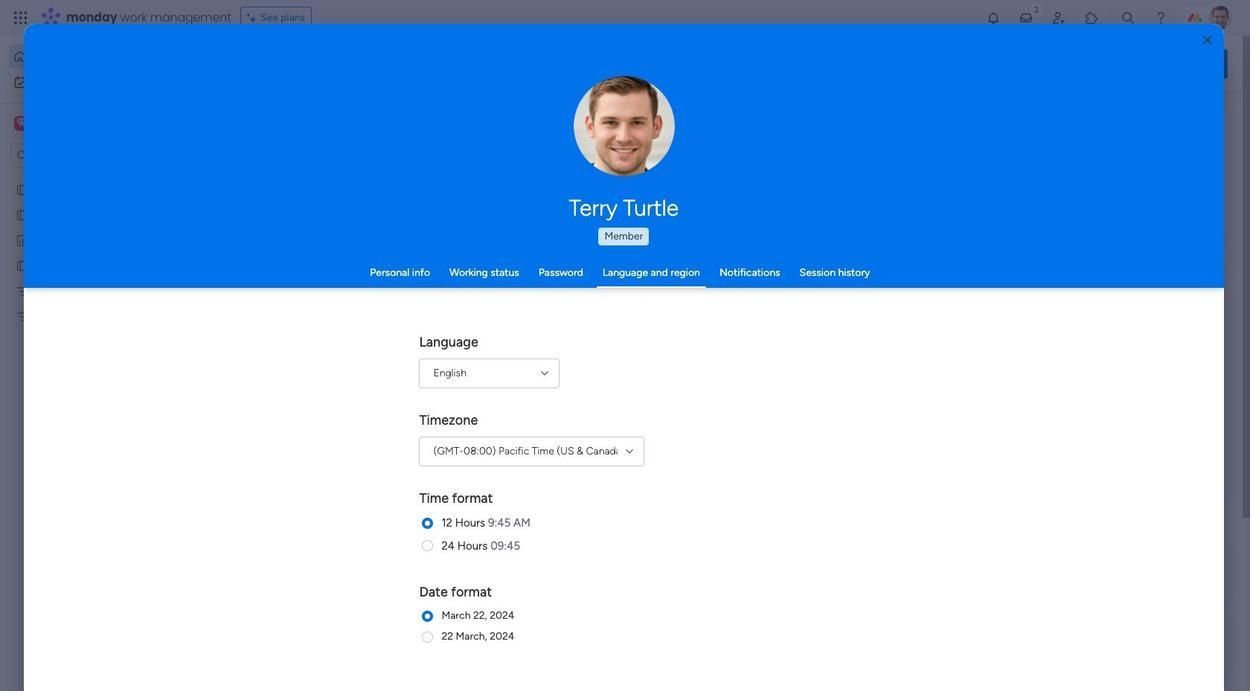 Task type: vqa. For each thing, say whether or not it's contained in the screenshot.
'Options' image
no



Task type: locate. For each thing, give the bounding box(es) containing it.
2 image
[[1030, 1, 1044, 17]]

terry turtle image
[[1209, 6, 1233, 30]]

quick search results list box
[[230, 139, 969, 519]]

component image for the rightmost the add to favorites icon
[[736, 295, 749, 309]]

getting started element
[[1005, 543, 1228, 602]]

list box
[[0, 174, 190, 530]]

2 component image from the left
[[736, 295, 749, 309]]

1 vertical spatial option
[[9, 70, 181, 94]]

option
[[9, 45, 181, 68], [9, 70, 181, 94], [0, 176, 190, 179]]

close image
[[1204, 35, 1213, 46]]

2 horizontal spatial add to favorites image
[[928, 272, 943, 287]]

1 horizontal spatial component image
[[736, 295, 749, 309]]

add to favorites image
[[685, 272, 700, 287], [928, 272, 943, 287], [441, 455, 456, 469]]

1 horizontal spatial add to favorites image
[[685, 272, 700, 287]]

public board image
[[16, 182, 30, 197], [16, 208, 30, 222], [16, 258, 30, 272], [492, 272, 508, 288]]

0 horizontal spatial component image
[[492, 295, 506, 309]]

see plans image
[[247, 10, 260, 26]]

component image
[[492, 295, 506, 309], [736, 295, 749, 309]]

select product image
[[13, 10, 28, 25]]

search everything image
[[1121, 10, 1136, 25]]

0 horizontal spatial add to favorites image
[[441, 455, 456, 469]]

invite members image
[[1052, 10, 1067, 25]]

Search in workspace field
[[31, 147, 124, 164]]

1 component image from the left
[[492, 295, 506, 309]]



Task type: describe. For each thing, give the bounding box(es) containing it.
component image
[[249, 295, 262, 309]]

workspace selection element
[[14, 115, 124, 134]]

help center element
[[1005, 614, 1228, 674]]

dapulse x slim image
[[1206, 108, 1224, 126]]

notifications image
[[986, 10, 1001, 25]]

component image for the middle the add to favorites icon
[[492, 295, 506, 309]]

2 vertical spatial option
[[0, 176, 190, 179]]

update feed image
[[1019, 10, 1034, 25]]

workspace image
[[14, 115, 29, 132]]

public dashboard image
[[736, 272, 752, 288]]

public dashboard image
[[16, 233, 30, 247]]

0 vertical spatial option
[[9, 45, 181, 68]]

help image
[[1154, 10, 1169, 25]]

monday marketplace image
[[1085, 10, 1100, 25]]

workspace image
[[16, 115, 27, 132]]

remove from favorites image
[[441, 272, 456, 287]]

public board image
[[249, 272, 265, 288]]



